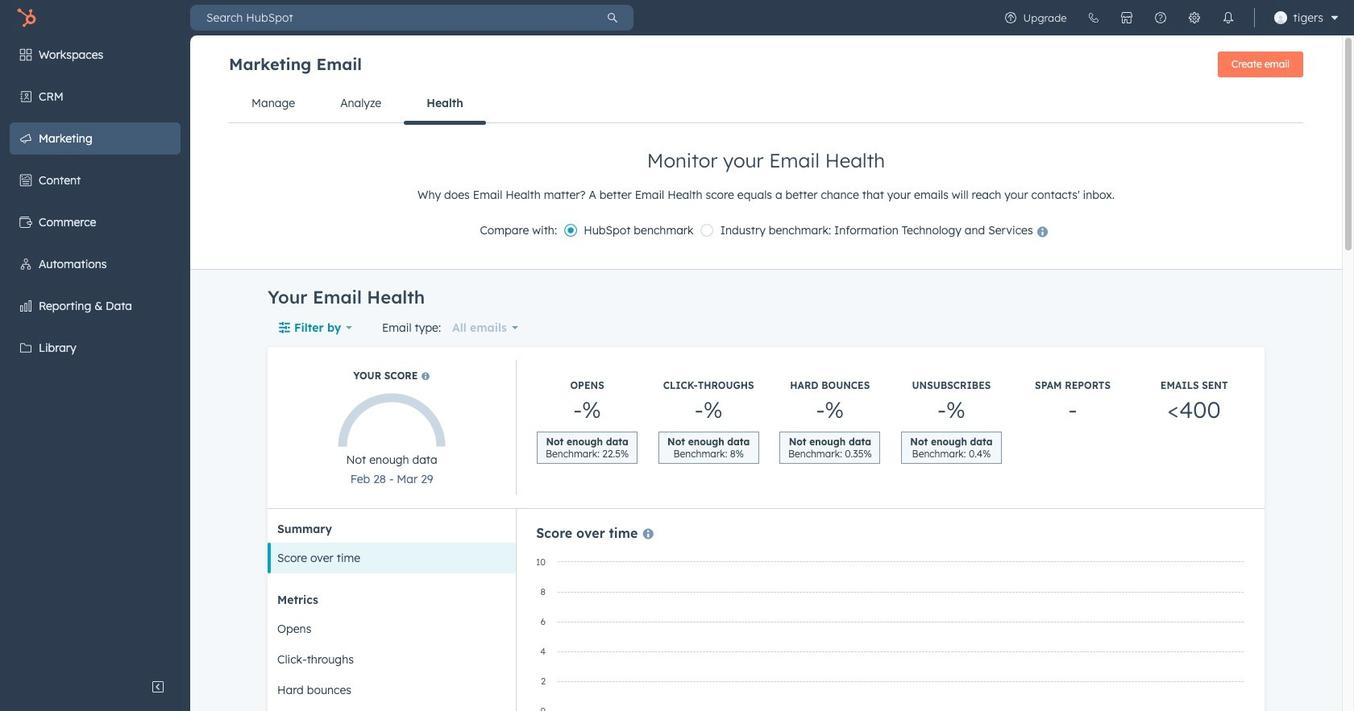 Task type: vqa. For each thing, say whether or not it's contained in the screenshot.
menu
yes



Task type: describe. For each thing, give the bounding box(es) containing it.
marketplaces image
[[1120, 11, 1133, 24]]

interactive chart image
[[528, 555, 1253, 712]]

settings image
[[1188, 11, 1201, 24]]

help image
[[1154, 11, 1167, 24]]



Task type: locate. For each thing, give the bounding box(es) containing it.
Search HubSpot search field
[[190, 5, 592, 31]]

navigation
[[229, 84, 1304, 125]]

0 horizontal spatial menu
[[0, 35, 190, 672]]

navigation inside 'page section' element
[[229, 84, 1304, 125]]

1 horizontal spatial menu
[[994, 0, 1345, 35]]

howard n/a image
[[1274, 11, 1287, 24]]

notifications image
[[1222, 11, 1235, 24]]

menu
[[994, 0, 1345, 35], [0, 35, 190, 672]]

page section element
[[190, 35, 1342, 269]]

banner
[[229, 47, 1304, 84]]

banner inside 'page section' element
[[229, 47, 1304, 84]]



